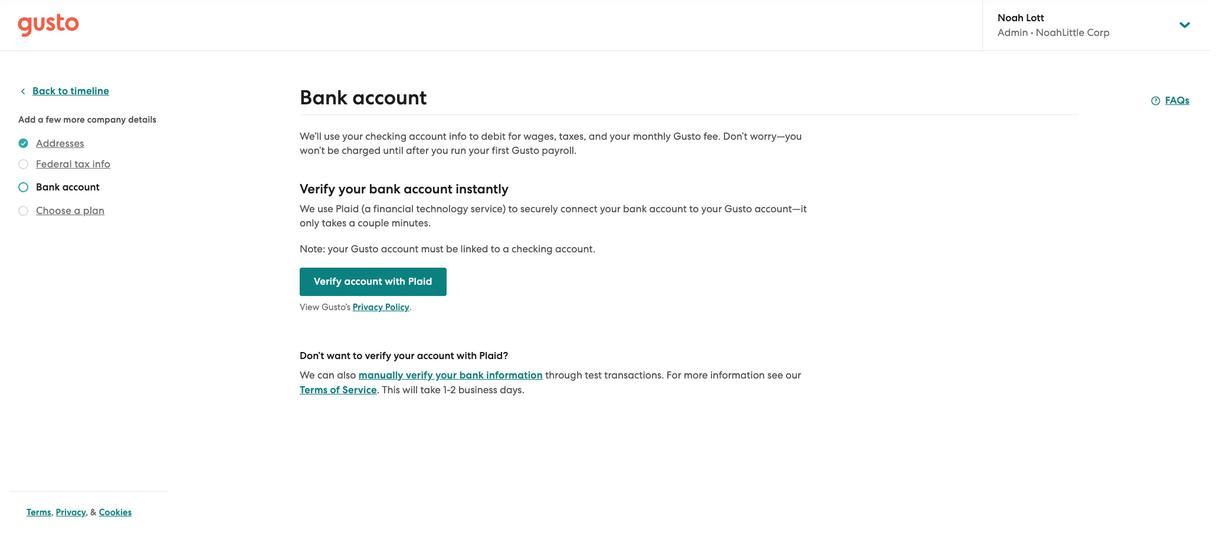 Task type: vqa. For each thing, say whether or not it's contained in the screenshot.
must on the left
yes



Task type: describe. For each thing, give the bounding box(es) containing it.
this
[[382, 384, 400, 396]]

•
[[1031, 27, 1034, 38]]

choose
[[36, 205, 71, 217]]

cookies button
[[99, 506, 132, 520]]

can
[[317, 369, 335, 381]]

circle check image
[[18, 136, 28, 150]]

terms of service link
[[300, 384, 377, 397]]

to inside back to timeline button
[[58, 85, 68, 97]]

connect
[[561, 203, 598, 215]]

don't want to verify your account with plaid?
[[300, 350, 508, 362]]

noahlittle
[[1036, 27, 1085, 38]]

plaid inside button
[[408, 276, 432, 288]]

for
[[508, 130, 521, 142]]

account inside verify account with plaid button
[[344, 276, 382, 288]]

transactions.
[[604, 369, 664, 381]]

corp
[[1087, 27, 1110, 38]]

. inside we can also manually verify your bank information through test transactions. for more information see our terms of service . this will take 1-2 business days.
[[377, 384, 379, 396]]

1 horizontal spatial bank account
[[300, 86, 427, 110]]

add
[[18, 114, 36, 125]]

gusto down couple
[[351, 243, 379, 255]]

1 vertical spatial terms
[[27, 507, 51, 518]]

&
[[90, 507, 97, 518]]

debit
[[481, 130, 506, 142]]

fee.
[[704, 130, 721, 142]]

verify account with plaid
[[314, 276, 432, 288]]

verify account with plaid button
[[300, 268, 446, 296]]

a inside verify your bank account instantly we use plaid (a financial technology service) to securely connect your bank account to your gusto account—it only takes a couple minutes.
[[349, 217, 355, 229]]

we inside we can also manually verify your bank information through test transactions. for more information see our terms of service . this will take 1-2 business days.
[[300, 369, 315, 381]]

1 , from the left
[[51, 507, 54, 518]]

gusto left fee.
[[673, 130, 701, 142]]

to inside we'll use your checking account info to debit for wages, taxes, and your monthly gusto fee. don't worry—you won't be charged until after you run your first gusto payroll.
[[469, 130, 479, 142]]

gusto down for
[[512, 145, 539, 156]]

1 vertical spatial be
[[446, 243, 458, 255]]

you
[[431, 145, 448, 156]]

after
[[406, 145, 429, 156]]

info inside the federal tax info button
[[92, 158, 110, 170]]

2 information from the left
[[710, 369, 765, 381]]

payroll.
[[542, 145, 577, 156]]

company
[[87, 114, 126, 125]]

must
[[421, 243, 444, 255]]

note: your gusto account must be linked to a checking account.
[[300, 243, 596, 255]]

of
[[330, 384, 340, 397]]

details
[[128, 114, 156, 125]]

0 vertical spatial more
[[63, 114, 85, 125]]

financial
[[373, 203, 414, 215]]

use inside verify your bank account instantly we use plaid (a financial technology service) to securely connect your bank account to your gusto account—it only takes a couple minutes.
[[317, 203, 333, 215]]

minutes.
[[392, 217, 431, 229]]

admin
[[998, 27, 1028, 38]]

1 horizontal spatial bank
[[300, 86, 348, 110]]

policy
[[385, 302, 410, 313]]

service)
[[471, 203, 506, 215]]

will
[[403, 384, 418, 396]]

service
[[342, 384, 377, 397]]

2 check image from the top
[[18, 182, 28, 192]]

run
[[451, 145, 466, 156]]

terms link
[[27, 507, 51, 518]]

(a
[[361, 203, 371, 215]]

verify your bank account instantly we use plaid (a financial technology service) to securely connect your bank account to your gusto account—it only takes a couple minutes.
[[300, 181, 807, 229]]

noah lott admin • noahlittle corp
[[998, 12, 1110, 38]]

first
[[492, 145, 509, 156]]

account.
[[555, 243, 596, 255]]

check image for federal
[[18, 159, 28, 169]]

securely
[[520, 203, 558, 215]]

take
[[420, 384, 441, 396]]

view
[[300, 302, 319, 313]]

back to timeline button
[[18, 84, 109, 99]]

bank inside list
[[36, 181, 60, 194]]

until
[[383, 145, 404, 156]]

linked
[[461, 243, 488, 255]]

check image for choose
[[18, 206, 28, 216]]

0 horizontal spatial don't
[[300, 350, 324, 362]]

a inside button
[[74, 205, 80, 217]]

bank account list
[[18, 136, 163, 220]]

takes
[[322, 217, 347, 229]]

couple
[[358, 217, 389, 229]]

plaid?
[[479, 350, 508, 362]]

info inside we'll use your checking account info to debit for wages, taxes, and your monthly gusto fee. don't worry—you won't be charged until after you run your first gusto payroll.
[[449, 130, 467, 142]]

bank inside we can also manually verify your bank information through test transactions. for more information see our terms of service . this will take 1-2 business days.
[[459, 369, 484, 382]]

verify inside we can also manually verify your bank information through test transactions. for more information see our terms of service . this will take 1-2 business days.
[[406, 369, 433, 382]]

federal
[[36, 158, 72, 170]]

worry—you
[[750, 130, 802, 142]]

we can also manually verify your bank information through test transactions. for more information see our terms of service . this will take 1-2 business days.
[[300, 369, 801, 397]]

cookies
[[99, 507, 132, 518]]

noah
[[998, 12, 1024, 24]]

add a few more company details
[[18, 114, 156, 125]]

gusto inside verify your bank account instantly we use plaid (a financial technology service) to securely connect your bank account to your gusto account—it only takes a couple minutes.
[[724, 203, 752, 215]]

view gusto's privacy policy .
[[300, 302, 412, 313]]



Task type: locate. For each thing, give the bounding box(es) containing it.
verify up gusto's
[[314, 276, 342, 288]]

0 horizontal spatial checking
[[365, 130, 407, 142]]

1 horizontal spatial be
[[446, 243, 458, 255]]

0 vertical spatial we
[[300, 203, 315, 215]]

terms left privacy link
[[27, 507, 51, 518]]

0 horizontal spatial be
[[327, 145, 339, 156]]

0 vertical spatial don't
[[723, 130, 748, 142]]

be right won't
[[327, 145, 339, 156]]

0 vertical spatial check image
[[18, 159, 28, 169]]

account—it
[[755, 203, 807, 215]]

2 vertical spatial bank
[[459, 369, 484, 382]]

1 horizontal spatial verify
[[406, 369, 433, 382]]

0 vertical spatial bank
[[369, 181, 401, 197]]

checking
[[365, 130, 407, 142], [512, 243, 553, 255]]

more
[[63, 114, 85, 125], [684, 369, 708, 381]]

won't
[[300, 145, 325, 156]]

we'll
[[300, 130, 322, 142]]

0 horizontal spatial with
[[385, 276, 406, 288]]

a
[[38, 114, 44, 125], [74, 205, 80, 217], [349, 217, 355, 229], [503, 243, 509, 255]]

info
[[449, 130, 467, 142], [92, 158, 110, 170]]

0 vertical spatial info
[[449, 130, 467, 142]]

lott
[[1026, 12, 1044, 24]]

use right we'll
[[324, 130, 340, 142]]

taxes,
[[559, 130, 586, 142]]

2 vertical spatial check image
[[18, 206, 28, 216]]

note:
[[300, 243, 325, 255]]

1 horizontal spatial .
[[410, 302, 412, 313]]

test
[[585, 369, 602, 381]]

privacy policy link
[[353, 302, 410, 313]]

be
[[327, 145, 339, 156], [446, 243, 458, 255]]

1 horizontal spatial info
[[449, 130, 467, 142]]

verify for account
[[314, 276, 342, 288]]

0 vertical spatial plaid
[[336, 203, 359, 215]]

don't
[[723, 130, 748, 142], [300, 350, 324, 362]]

don't up can
[[300, 350, 324, 362]]

use inside we'll use your checking account info to debit for wages, taxes, and your monthly gusto fee. don't worry—you won't be charged until after you run your first gusto payroll.
[[324, 130, 340, 142]]

terms inside we can also manually verify your bank information through test transactions. for more information see our terms of service . this will take 1-2 business days.
[[300, 384, 328, 397]]

wages,
[[524, 130, 557, 142]]

0 horizontal spatial bank account
[[36, 181, 100, 194]]

bank account up choose a plan
[[36, 181, 100, 194]]

0 horizontal spatial info
[[92, 158, 110, 170]]

for
[[667, 369, 681, 381]]

info right tax
[[92, 158, 110, 170]]

,
[[51, 507, 54, 518], [86, 507, 88, 518]]

we up only
[[300, 203, 315, 215]]

verify up will
[[406, 369, 433, 382]]

faqs button
[[1151, 94, 1190, 108]]

federal tax info
[[36, 158, 110, 170]]

terms down can
[[300, 384, 328, 397]]

0 horizontal spatial terms
[[27, 507, 51, 518]]

your
[[342, 130, 363, 142], [610, 130, 630, 142], [469, 145, 489, 156], [339, 181, 366, 197], [600, 203, 621, 215], [701, 203, 722, 215], [328, 243, 348, 255], [394, 350, 415, 362], [436, 369, 457, 382]]

use up takes
[[317, 203, 333, 215]]

information
[[486, 369, 543, 382], [710, 369, 765, 381]]

information left see
[[710, 369, 765, 381]]

0 horizontal spatial information
[[486, 369, 543, 382]]

bank up we'll
[[300, 86, 348, 110]]

check image
[[18, 159, 28, 169], [18, 182, 28, 192], [18, 206, 28, 216]]

0 vertical spatial with
[[385, 276, 406, 288]]

0 vertical spatial use
[[324, 130, 340, 142]]

bank
[[300, 86, 348, 110], [36, 181, 60, 194]]

1 vertical spatial bank
[[623, 203, 647, 215]]

2
[[450, 384, 456, 396]]

0 vertical spatial verify
[[300, 181, 335, 197]]

want
[[327, 350, 351, 362]]

federal tax info button
[[36, 157, 110, 171]]

1 vertical spatial privacy
[[56, 507, 86, 518]]

0 horizontal spatial .
[[377, 384, 379, 396]]

few
[[46, 114, 61, 125]]

privacy left &
[[56, 507, 86, 518]]

plan
[[83, 205, 105, 217]]

checking up until
[[365, 130, 407, 142]]

, left privacy link
[[51, 507, 54, 518]]

1 information from the left
[[486, 369, 543, 382]]

be right 'must'
[[446, 243, 458, 255]]

1 vertical spatial with
[[457, 350, 477, 362]]

1 vertical spatial use
[[317, 203, 333, 215]]

1 horizontal spatial ,
[[86, 507, 88, 518]]

0 vertical spatial privacy
[[353, 302, 383, 313]]

1 horizontal spatial checking
[[512, 243, 553, 255]]

through
[[545, 369, 582, 381]]

also
[[337, 369, 356, 381]]

a right linked
[[503, 243, 509, 255]]

1 check image from the top
[[18, 159, 28, 169]]

0 horizontal spatial ,
[[51, 507, 54, 518]]

1 vertical spatial verify
[[314, 276, 342, 288]]

0 horizontal spatial bank
[[36, 181, 60, 194]]

privacy for policy
[[353, 302, 383, 313]]

1 vertical spatial we
[[300, 369, 315, 381]]

. down verify account with plaid button
[[410, 302, 412, 313]]

1-
[[443, 384, 450, 396]]

charged
[[342, 145, 381, 156]]

manually verify your bank information button
[[359, 369, 543, 383]]

privacy for ,
[[56, 507, 86, 518]]

privacy link
[[56, 507, 86, 518]]

0 horizontal spatial bank
[[369, 181, 401, 197]]

we inside verify your bank account instantly we use plaid (a financial technology service) to securely connect your bank account to your gusto account—it only takes a couple minutes.
[[300, 203, 315, 215]]

choose a plan
[[36, 205, 105, 217]]

with up 'policy'
[[385, 276, 406, 288]]

1 vertical spatial verify
[[406, 369, 433, 382]]

instantly
[[456, 181, 509, 197]]

use
[[324, 130, 340, 142], [317, 203, 333, 215]]

a right takes
[[349, 217, 355, 229]]

bank account inside bank account list
[[36, 181, 100, 194]]

be inside we'll use your checking account info to debit for wages, taxes, and your monthly gusto fee. don't worry—you won't be charged until after you run your first gusto payroll.
[[327, 145, 339, 156]]

a left plan
[[74, 205, 80, 217]]

we'll use your checking account info to debit for wages, taxes, and your monthly gusto fee. don't worry—you won't be charged until after you run your first gusto payroll.
[[300, 130, 802, 156]]

manually
[[359, 369, 403, 382]]

to
[[58, 85, 68, 97], [469, 130, 479, 142], [508, 203, 518, 215], [689, 203, 699, 215], [491, 243, 500, 255], [353, 350, 363, 362]]

choose a plan button
[[36, 204, 105, 218]]

1 vertical spatial don't
[[300, 350, 324, 362]]

more inside we can also manually verify your bank information through test transactions. for more information see our terms of service . this will take 1-2 business days.
[[684, 369, 708, 381]]

0 vertical spatial bank account
[[300, 86, 427, 110]]

1 horizontal spatial with
[[457, 350, 477, 362]]

more right for
[[684, 369, 708, 381]]

tax
[[74, 158, 90, 170]]

verify
[[300, 181, 335, 197], [314, 276, 342, 288]]

1 vertical spatial bank
[[36, 181, 60, 194]]

3 check image from the top
[[18, 206, 28, 216]]

technology
[[416, 203, 468, 215]]

bank up choose
[[36, 181, 60, 194]]

information up days.
[[486, 369, 543, 382]]

0 horizontal spatial more
[[63, 114, 85, 125]]

monthly
[[633, 130, 671, 142]]

1 horizontal spatial privacy
[[353, 302, 383, 313]]

1 vertical spatial info
[[92, 158, 110, 170]]

with up manually verify your bank information button
[[457, 350, 477, 362]]

1 vertical spatial bank account
[[36, 181, 100, 194]]

plaid left (a
[[336, 203, 359, 215]]

bank right connect
[[623, 203, 647, 215]]

1 horizontal spatial bank
[[459, 369, 484, 382]]

1 we from the top
[[300, 203, 315, 215]]

1 vertical spatial check image
[[18, 182, 28, 192]]

bank up business
[[459, 369, 484, 382]]

back
[[32, 85, 56, 97]]

and
[[589, 130, 607, 142]]

checking down securely
[[512, 243, 553, 255]]

0 vertical spatial verify
[[365, 350, 391, 362]]

0 horizontal spatial verify
[[365, 350, 391, 362]]

home image
[[18, 13, 79, 37]]

bank up financial
[[369, 181, 401, 197]]

0 horizontal spatial privacy
[[56, 507, 86, 518]]

1 vertical spatial more
[[684, 369, 708, 381]]

faqs
[[1165, 94, 1190, 107]]

account inside we'll use your checking account info to debit for wages, taxes, and your monthly gusto fee. don't worry—you won't be charged until after you run your first gusto payroll.
[[409, 130, 447, 142]]

2 horizontal spatial bank
[[623, 203, 647, 215]]

with
[[385, 276, 406, 288], [457, 350, 477, 362]]

privacy down verify account with plaid button
[[353, 302, 383, 313]]

info up run
[[449, 130, 467, 142]]

see
[[768, 369, 783, 381]]

1 vertical spatial .
[[377, 384, 379, 396]]

account inside bank account list
[[62, 181, 100, 194]]

1 horizontal spatial plaid
[[408, 276, 432, 288]]

addresses button
[[36, 136, 84, 150]]

bank account up "charged"
[[300, 86, 427, 110]]

we
[[300, 203, 315, 215], [300, 369, 315, 381]]

verify for your
[[300, 181, 335, 197]]

verify inside button
[[314, 276, 342, 288]]

account
[[352, 86, 427, 110], [409, 130, 447, 142], [62, 181, 100, 194], [404, 181, 453, 197], [649, 203, 687, 215], [381, 243, 419, 255], [344, 276, 382, 288], [417, 350, 454, 362]]

1 horizontal spatial information
[[710, 369, 765, 381]]

gusto's
[[322, 302, 350, 313]]

gusto
[[673, 130, 701, 142], [512, 145, 539, 156], [724, 203, 752, 215], [351, 243, 379, 255]]

1 horizontal spatial don't
[[723, 130, 748, 142]]

0 vertical spatial bank
[[300, 86, 348, 110]]

1 horizontal spatial more
[[684, 369, 708, 381]]

business
[[458, 384, 497, 396]]

2 , from the left
[[86, 507, 88, 518]]

checking inside we'll use your checking account info to debit for wages, taxes, and your monthly gusto fee. don't worry—you won't be charged until after you run your first gusto payroll.
[[365, 130, 407, 142]]

days.
[[500, 384, 525, 396]]

1 vertical spatial checking
[[512, 243, 553, 255]]

. left this
[[377, 384, 379, 396]]

verify up manually
[[365, 350, 391, 362]]

plaid inside verify your bank account instantly we use plaid (a financial technology service) to securely connect your bank account to your gusto account—it only takes a couple minutes.
[[336, 203, 359, 215]]

addresses
[[36, 137, 84, 149]]

gusto left the account—it
[[724, 203, 752, 215]]

terms , privacy , & cookies
[[27, 507, 132, 518]]

1 horizontal spatial terms
[[300, 384, 328, 397]]

back to timeline
[[32, 85, 109, 97]]

with inside button
[[385, 276, 406, 288]]

1 vertical spatial plaid
[[408, 276, 432, 288]]

plaid up 'policy'
[[408, 276, 432, 288]]

don't right fee.
[[723, 130, 748, 142]]

more right few at the left top
[[63, 114, 85, 125]]

a left few at the left top
[[38, 114, 44, 125]]

only
[[300, 217, 319, 229]]

timeline
[[71, 85, 109, 97]]

2 we from the top
[[300, 369, 315, 381]]

our
[[786, 369, 801, 381]]

don't inside we'll use your checking account info to debit for wages, taxes, and your monthly gusto fee. don't worry—you won't be charged until after you run your first gusto payroll.
[[723, 130, 748, 142]]

0 vertical spatial terms
[[300, 384, 328, 397]]

0 vertical spatial .
[[410, 302, 412, 313]]

your inside we can also manually verify your bank information through test transactions. for more information see our terms of service . this will take 1-2 business days.
[[436, 369, 457, 382]]

verify up only
[[300, 181, 335, 197]]

we left can
[[300, 369, 315, 381]]

0 horizontal spatial plaid
[[336, 203, 359, 215]]

0 vertical spatial checking
[[365, 130, 407, 142]]

, left &
[[86, 507, 88, 518]]

verify inside verify your bank account instantly we use plaid (a financial technology service) to securely connect your bank account to your gusto account—it only takes a couple minutes.
[[300, 181, 335, 197]]

0 vertical spatial be
[[327, 145, 339, 156]]

plaid
[[336, 203, 359, 215], [408, 276, 432, 288]]



